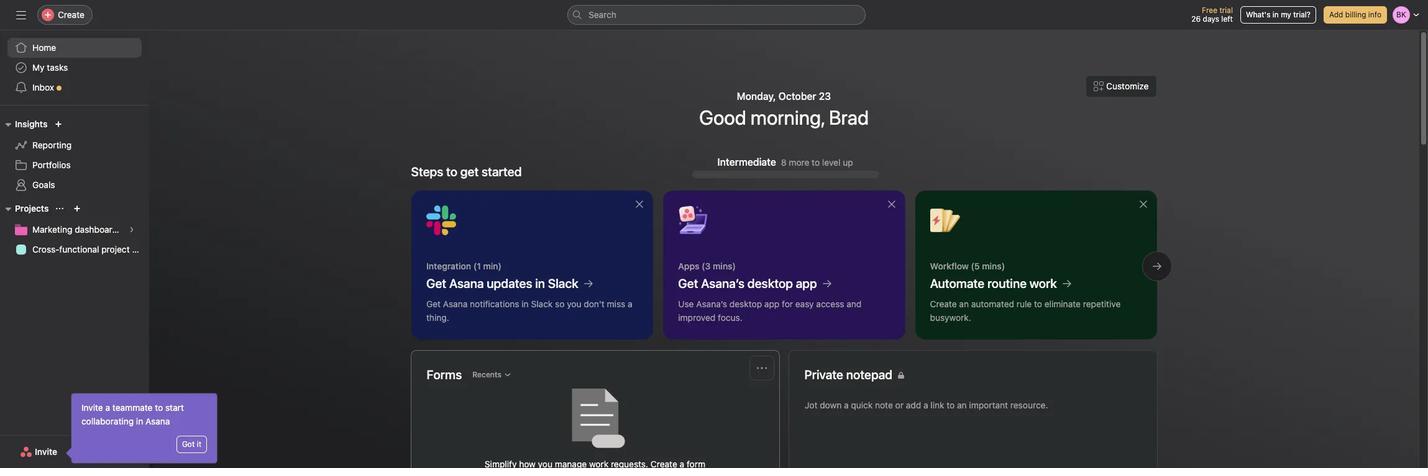 Task type: describe. For each thing, give the bounding box(es) containing it.
collaborating
[[81, 416, 134, 427]]

notepad
[[846, 368, 893, 382]]

intermediate
[[717, 157, 776, 168]]

desktop for get asana's desktop app
[[747, 277, 793, 291]]

don't
[[584, 299, 604, 310]]

asana for notifications
[[443, 299, 467, 310]]

forms
[[427, 368, 462, 382]]

cross-functional project plan
[[32, 244, 149, 255]]

good
[[699, 106, 746, 129]]

insights button
[[0, 117, 47, 132]]

invite for invite a teammate to start collaborating in asana got it
[[81, 403, 103, 413]]

asana inside invite a teammate to start collaborating in asana got it
[[145, 416, 170, 427]]

dashboards
[[75, 224, 122, 235]]

(1 min)
[[473, 261, 501, 272]]

search button
[[567, 5, 866, 25]]

up
[[843, 157, 853, 168]]

use
[[678, 299, 694, 310]]

info
[[1369, 10, 1382, 19]]

in up get asana notifications in slack so you don't miss a thing.
[[535, 277, 545, 291]]

functional
[[59, 244, 99, 255]]

integration
[[426, 261, 471, 272]]

eliminate
[[1044, 299, 1081, 310]]

create an automated rule to eliminate repetitive busywork.
[[930, 299, 1121, 323]]

asana's for use
[[696, 299, 727, 310]]

to inside intermediate 8 more to level up
[[812, 157, 820, 168]]

(5 mins)
[[971, 261, 1005, 272]]

morning,
[[751, 106, 825, 129]]

recents
[[473, 370, 502, 380]]

in inside invite a teammate to start collaborating in asana got it
[[136, 416, 143, 427]]

my
[[1281, 10, 1291, 19]]

3 dismiss image from the left
[[1138, 200, 1148, 209]]

my
[[32, 62, 44, 73]]

search
[[589, 9, 617, 20]]

26
[[1192, 14, 1201, 24]]

create for create
[[58, 9, 84, 20]]

monday,
[[737, 91, 776, 102]]

invite a teammate to start collaborating in asana got it
[[81, 403, 201, 449]]

marketing
[[32, 224, 72, 235]]

projects button
[[0, 201, 49, 216]]

what's
[[1246, 10, 1271, 19]]

to right steps
[[446, 165, 458, 179]]

improved
[[678, 313, 715, 323]]

see details, marketing dashboards image
[[128, 226, 135, 234]]

an
[[959, 299, 969, 310]]

cross-functional project plan link
[[7, 240, 149, 260]]

invite for invite
[[35, 447, 57, 457]]

slack for updates
[[548, 277, 578, 291]]

more
[[789, 157, 809, 168]]

get for get asana's desktop app
[[678, 277, 698, 291]]

integration (1 min)
[[426, 261, 501, 272]]

my tasks
[[32, 62, 68, 73]]

easy
[[795, 299, 814, 310]]

notifications
[[470, 299, 519, 310]]

steps
[[411, 165, 443, 179]]

you
[[567, 299, 581, 310]]

work
[[1029, 277, 1057, 291]]

trial
[[1220, 6, 1233, 15]]

asana for updates
[[449, 277, 484, 291]]

(3 mins)
[[701, 261, 736, 272]]

inbox link
[[7, 78, 142, 98]]

intermediate 8 more to level up
[[717, 157, 853, 168]]

access
[[816, 299, 844, 310]]

got it button
[[176, 436, 207, 454]]

home link
[[7, 38, 142, 58]]

create button
[[37, 5, 93, 25]]

get for get asana updates in slack
[[426, 277, 446, 291]]

customize button
[[1086, 75, 1157, 98]]

private notepad
[[805, 368, 893, 382]]

recents button
[[467, 367, 517, 384]]

8
[[781, 157, 787, 168]]

days
[[1203, 14, 1219, 24]]

goals link
[[7, 175, 142, 195]]

cross-
[[32, 244, 59, 255]]

insights
[[15, 119, 47, 129]]

automated
[[971, 299, 1014, 310]]

show options, current sort, top image
[[56, 205, 64, 213]]

new project or portfolio image
[[74, 205, 81, 213]]

use asana's desktop app for easy access and improved focus.
[[678, 299, 861, 323]]

to inside invite a teammate to start collaborating in asana got it
[[155, 403, 163, 413]]

brad
[[829, 106, 869, 129]]

insights element
[[0, 113, 149, 198]]

tasks
[[47, 62, 68, 73]]

october
[[779, 91, 816, 102]]



Task type: locate. For each thing, give the bounding box(es) containing it.
desktop up for
[[747, 277, 793, 291]]

get asana updates in slack
[[426, 277, 578, 291]]

get
[[426, 277, 446, 291], [678, 277, 698, 291], [426, 299, 440, 310]]

workflow
[[930, 261, 969, 272]]

add
[[1329, 10, 1343, 19]]

slack inside get asana notifications in slack so you don't miss a thing.
[[531, 299, 552, 310]]

asana down start
[[145, 416, 170, 427]]

0 vertical spatial desktop
[[747, 277, 793, 291]]

create inside create an automated rule to eliminate repetitive busywork.
[[930, 299, 957, 310]]

0 vertical spatial asana
[[449, 277, 484, 291]]

0 vertical spatial create
[[58, 9, 84, 20]]

1 vertical spatial app
[[764, 299, 779, 310]]

0 vertical spatial a
[[627, 299, 632, 310]]

1 dismiss image from the left
[[634, 200, 644, 209]]

plan
[[132, 244, 149, 255]]

projects
[[15, 203, 49, 214]]

search list box
[[567, 5, 866, 25]]

in down the teammate
[[136, 416, 143, 427]]

projects element
[[0, 198, 149, 262]]

monday, october 23 good morning, brad
[[699, 91, 869, 129]]

my tasks link
[[7, 58, 142, 78]]

1 vertical spatial create
[[930, 299, 957, 310]]

portfolios link
[[7, 155, 142, 175]]

private
[[805, 368, 843, 382]]

get asana notifications in slack so you don't miss a thing.
[[426, 299, 632, 323]]

in left my
[[1273, 10, 1279, 19]]

0 vertical spatial slack
[[548, 277, 578, 291]]

updates
[[487, 277, 532, 291]]

billing
[[1345, 10, 1366, 19]]

marketing dashboards
[[32, 224, 122, 235]]

it
[[197, 440, 201, 449]]

dismiss image for app
[[886, 200, 896, 209]]

hide sidebar image
[[16, 10, 26, 20]]

1 vertical spatial invite
[[35, 447, 57, 457]]

a up collaborating
[[105, 403, 110, 413]]

1 horizontal spatial create
[[930, 299, 957, 310]]

1 horizontal spatial app
[[796, 277, 817, 291]]

0 horizontal spatial create
[[58, 9, 84, 20]]

what's in my trial?
[[1246, 10, 1311, 19]]

asana inside get asana notifications in slack so you don't miss a thing.
[[443, 299, 467, 310]]

automate
[[930, 277, 984, 291]]

1 vertical spatial slack
[[531, 299, 552, 310]]

global element
[[0, 30, 149, 105]]

portfolios
[[32, 160, 71, 170]]

to inside create an automated rule to eliminate repetitive busywork.
[[1034, 299, 1042, 310]]

reporting link
[[7, 135, 142, 155]]

marketing dashboards link
[[7, 220, 142, 240]]

goals
[[32, 180, 55, 190]]

for
[[782, 299, 793, 310]]

repetitive
[[1083, 299, 1121, 310]]

0 vertical spatial app
[[796, 277, 817, 291]]

start
[[165, 403, 184, 413]]

0 horizontal spatial dismiss image
[[634, 200, 644, 209]]

home
[[32, 42, 56, 53]]

0 vertical spatial asana's
[[701, 277, 744, 291]]

asana down the integration (1 min) in the bottom left of the page
[[449, 277, 484, 291]]

scroll card carousel right image
[[1152, 262, 1162, 272]]

1 horizontal spatial a
[[627, 299, 632, 310]]

routine
[[987, 277, 1027, 291]]

get started
[[460, 165, 522, 179]]

create inside dropdown button
[[58, 9, 84, 20]]

get down integration
[[426, 277, 446, 291]]

and
[[846, 299, 861, 310]]

free
[[1202, 6, 1218, 15]]

in
[[1273, 10, 1279, 19], [535, 277, 545, 291], [521, 299, 528, 310], [136, 416, 143, 427]]

invite inside invite a teammate to start collaborating in asana got it
[[81, 403, 103, 413]]

automate routine work
[[930, 277, 1057, 291]]

busywork.
[[930, 313, 971, 323]]

2 horizontal spatial dismiss image
[[1138, 200, 1148, 209]]

app
[[796, 277, 817, 291], [764, 299, 779, 310]]

2 vertical spatial asana
[[145, 416, 170, 427]]

app for get asana's desktop app
[[796, 277, 817, 291]]

invite a teammate to start collaborating in asana tooltip
[[68, 394, 217, 464]]

level
[[822, 157, 841, 168]]

get down apps
[[678, 277, 698, 291]]

desktop inside use asana's desktop app for easy access and improved focus.
[[729, 299, 762, 310]]

so
[[555, 299, 564, 310]]

rule
[[1016, 299, 1032, 310]]

23
[[819, 91, 831, 102]]

app left for
[[764, 299, 779, 310]]

slack up so
[[548, 277, 578, 291]]

asana's
[[701, 277, 744, 291], [696, 299, 727, 310]]

to left start
[[155, 403, 163, 413]]

2 dismiss image from the left
[[886, 200, 896, 209]]

left
[[1222, 14, 1233, 24]]

create up busywork.
[[930, 299, 957, 310]]

in inside get asana notifications in slack so you don't miss a thing.
[[521, 299, 528, 310]]

add billing info button
[[1324, 6, 1387, 24]]

asana's up the improved
[[696, 299, 727, 310]]

asana's inside use asana's desktop app for easy access and improved focus.
[[696, 299, 727, 310]]

in inside button
[[1273, 10, 1279, 19]]

0 horizontal spatial a
[[105, 403, 110, 413]]

to left level
[[812, 157, 820, 168]]

a inside get asana notifications in slack so you don't miss a thing.
[[627, 299, 632, 310]]

slack for notifications
[[531, 299, 552, 310]]

get for get asana notifications in slack so you don't miss a thing.
[[426, 299, 440, 310]]

focus.
[[718, 313, 742, 323]]

asana's down (3 mins)
[[701, 277, 744, 291]]

get up thing.
[[426, 299, 440, 310]]

1 vertical spatial desktop
[[729, 299, 762, 310]]

1 horizontal spatial invite
[[81, 403, 103, 413]]

to right rule at bottom right
[[1034, 299, 1042, 310]]

get inside get asana notifications in slack so you don't miss a thing.
[[426, 299, 440, 310]]

apps (3 mins)
[[678, 261, 736, 272]]

a
[[627, 299, 632, 310], [105, 403, 110, 413]]

1 vertical spatial a
[[105, 403, 110, 413]]

dismiss image for in
[[634, 200, 644, 209]]

1 horizontal spatial dismiss image
[[886, 200, 896, 209]]

slack left so
[[531, 299, 552, 310]]

a inside invite a teammate to start collaborating in asana got it
[[105, 403, 110, 413]]

app inside use asana's desktop app for easy access and improved focus.
[[764, 299, 779, 310]]

app for use asana's desktop app for easy access and improved focus.
[[764, 299, 779, 310]]

asana's for get
[[701, 277, 744, 291]]

asana up thing.
[[443, 299, 467, 310]]

actions image
[[757, 364, 767, 374]]

desktop down get asana's desktop app
[[729, 299, 762, 310]]

create for create an automated rule to eliminate repetitive busywork.
[[930, 299, 957, 310]]

a right miss
[[627, 299, 632, 310]]

to
[[812, 157, 820, 168], [446, 165, 458, 179], [1034, 299, 1042, 310], [155, 403, 163, 413]]

1 vertical spatial asana
[[443, 299, 467, 310]]

asana
[[449, 277, 484, 291], [443, 299, 467, 310], [145, 416, 170, 427]]

0 horizontal spatial app
[[764, 299, 779, 310]]

apps
[[678, 261, 699, 272]]

teammate
[[112, 403, 153, 413]]

got
[[182, 440, 195, 449]]

customize
[[1106, 81, 1149, 91]]

in down updates
[[521, 299, 528, 310]]

trial?
[[1294, 10, 1311, 19]]

dismiss image
[[634, 200, 644, 209], [886, 200, 896, 209], [1138, 200, 1148, 209]]

0 horizontal spatial invite
[[35, 447, 57, 457]]

invite inside button
[[35, 447, 57, 457]]

workflow (5 mins)
[[930, 261, 1005, 272]]

free trial 26 days left
[[1192, 6, 1233, 24]]

desktop for use asana's desktop app for easy access and improved focus.
[[729, 299, 762, 310]]

steps to get started
[[411, 165, 522, 179]]

new image
[[55, 121, 62, 128]]

1 vertical spatial asana's
[[696, 299, 727, 310]]

inbox
[[32, 82, 54, 93]]

slack
[[548, 277, 578, 291], [531, 299, 552, 310]]

0 vertical spatial invite
[[81, 403, 103, 413]]

miss
[[607, 299, 625, 310]]

thing.
[[426, 313, 449, 323]]

add billing info
[[1329, 10, 1382, 19]]

app up easy
[[796, 277, 817, 291]]

reporting
[[32, 140, 72, 150]]

create up home link
[[58, 9, 84, 20]]



Task type: vqa. For each thing, say whether or not it's contained in the screenshot.
starred Element
no



